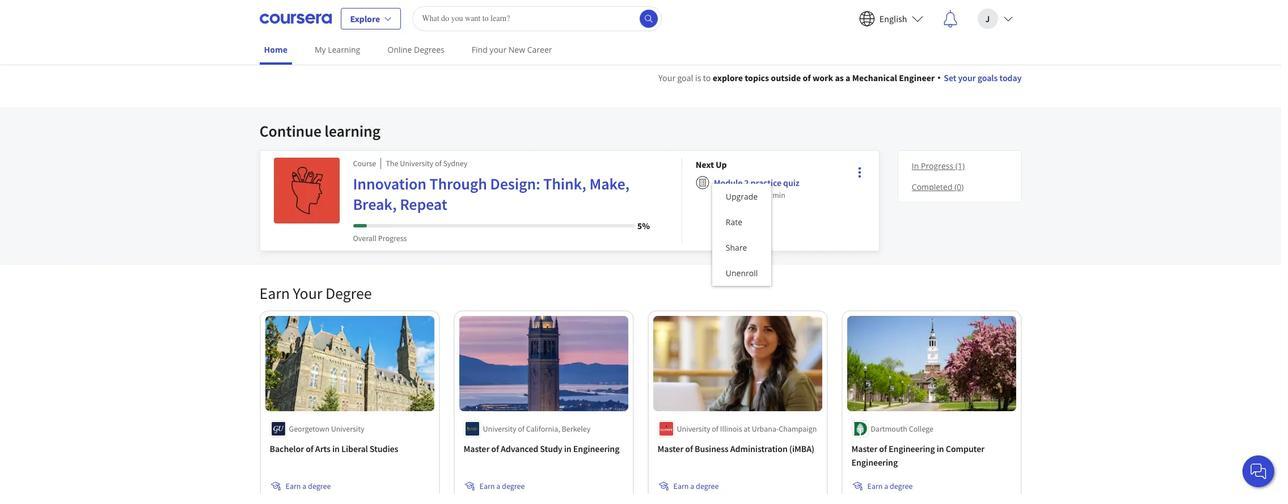 Task type: locate. For each thing, give the bounding box(es) containing it.
your left goal
[[659, 72, 676, 83]]

rate menu item
[[713, 209, 772, 235]]

a for master of engineering in computer engineering
[[885, 481, 889, 491]]

in inside the "master of engineering in computer engineering"
[[937, 443, 945, 454]]

4 degree from the left
[[890, 481, 913, 491]]

earn
[[260, 283, 290, 304], [286, 481, 301, 491], [480, 481, 495, 491], [674, 481, 689, 491], [868, 481, 883, 491]]

in
[[912, 161, 919, 171]]

1 vertical spatial progress
[[378, 233, 407, 243]]

3 in from the left
[[937, 443, 945, 454]]

0 horizontal spatial in
[[332, 443, 340, 454]]

main content containing continue learning
[[0, 57, 1282, 494]]

university up business
[[677, 424, 711, 434]]

degree
[[326, 283, 372, 304]]

master of business administration (imba)
[[658, 443, 815, 454]]

in right arts
[[332, 443, 340, 454]]

my learning
[[315, 44, 360, 55]]

earn your degree
[[260, 283, 372, 304]]

1 horizontal spatial progress
[[922, 161, 954, 171]]

degree for advanced
[[502, 481, 525, 491]]

to
[[703, 72, 711, 83]]

1 earn a degree from the left
[[286, 481, 331, 491]]

degree down arts
[[308, 481, 331, 491]]

at
[[744, 424, 751, 434]]

computer
[[946, 443, 985, 454]]

of down dartmouth
[[880, 443, 887, 454]]

practice
[[751, 177, 782, 188]]

of for master of engineering in computer engineering
[[880, 443, 887, 454]]

2 left | at the right of the page
[[734, 190, 738, 200]]

continue
[[260, 121, 322, 141]]

earn a degree down the "advanced"
[[480, 481, 525, 491]]

master left business
[[658, 443, 684, 454]]

master inside master of advanced study in engineering link
[[464, 443, 490, 454]]

quiz
[[784, 177, 800, 188]]

master inside master of business administration (imba) link
[[658, 443, 684, 454]]

of left arts
[[306, 443, 314, 454]]

progress
[[922, 161, 954, 171], [378, 233, 407, 243]]

share menu item
[[713, 235, 772, 260]]

2 horizontal spatial in
[[937, 443, 945, 454]]

2 horizontal spatial master
[[852, 443, 878, 454]]

None search field
[[413, 6, 662, 31]]

3 master from the left
[[852, 443, 878, 454]]

degree
[[308, 481, 331, 491], [502, 481, 525, 491], [696, 481, 719, 491], [890, 481, 913, 491]]

unenroll
[[726, 268, 758, 279]]

degree down the "master of engineering in computer engineering"
[[890, 481, 913, 491]]

coursera image
[[260, 9, 332, 28]]

1 horizontal spatial in
[[564, 443, 572, 454]]

of up the "advanced"
[[518, 424, 525, 434]]

earn a degree down arts
[[286, 481, 331, 491]]

0 vertical spatial your
[[659, 72, 676, 83]]

earn for bachelor of arts in liberal studies
[[286, 481, 301, 491]]

master left the "advanced"
[[464, 443, 490, 454]]

earn a degree
[[286, 481, 331, 491], [480, 481, 525, 491], [674, 481, 719, 491], [868, 481, 913, 491]]

through
[[430, 174, 487, 194]]

degree down business
[[696, 481, 719, 491]]

1 master from the left
[[464, 443, 490, 454]]

more option for innovation through design: think, make, break, repeat image
[[852, 165, 868, 180]]

0 horizontal spatial progress
[[378, 233, 407, 243]]

2 master from the left
[[658, 443, 684, 454]]

innovation through design: think, make, break, repeat
[[353, 174, 630, 215]]

your
[[659, 72, 676, 83], [293, 283, 323, 304]]

home link
[[260, 37, 292, 65]]

bachelor of arts in liberal studies
[[270, 443, 399, 454]]

english button
[[851, 0, 933, 37]]

of for university of illinois at urbana-champaign
[[712, 424, 719, 434]]

engineering for study
[[574, 443, 620, 454]]

berkeley
[[562, 424, 591, 434]]

the
[[386, 158, 399, 169]]

quiz
[[743, 190, 758, 200]]

progress for in
[[922, 161, 954, 171]]

degree down the "advanced"
[[502, 481, 525, 491]]

university of california, berkeley
[[483, 424, 591, 434]]

engineering down berkeley
[[574, 443, 620, 454]]

college
[[909, 424, 934, 434]]

explore
[[713, 72, 743, 83]]

in left computer
[[937, 443, 945, 454]]

in right study
[[564, 443, 572, 454]]

of for bachelor of arts in liberal studies
[[306, 443, 314, 454]]

1 in from the left
[[332, 443, 340, 454]]

my
[[315, 44, 326, 55]]

degree for arts
[[308, 481, 331, 491]]

university up the "advanced"
[[483, 424, 517, 434]]

module 2 practice quiz week 2 | quiz • 10 min
[[714, 177, 800, 200]]

is
[[696, 72, 702, 83]]

my learning link
[[310, 37, 365, 62]]

(imba)
[[790, 443, 815, 454]]

of for master of business administration (imba)
[[686, 443, 693, 454]]

week
[[714, 190, 732, 200]]

1 horizontal spatial your
[[659, 72, 676, 83]]

master for master of engineering in computer engineering
[[852, 443, 878, 454]]

earn a degree down business
[[674, 481, 719, 491]]

completed
[[912, 182, 953, 192]]

2 in from the left
[[564, 443, 572, 454]]

a
[[846, 72, 851, 83], [303, 481, 307, 491], [497, 481, 501, 491], [691, 481, 695, 491], [885, 481, 889, 491]]

degrees
[[414, 44, 445, 55]]

find your new career link
[[467, 37, 557, 62]]

master inside the "master of engineering in computer engineering"
[[852, 443, 878, 454]]

engineering
[[574, 443, 620, 454], [889, 443, 936, 454], [852, 457, 898, 468]]

advanced
[[501, 443, 539, 454]]

liberal
[[342, 443, 368, 454]]

0 horizontal spatial 2
[[734, 190, 738, 200]]

main content
[[0, 57, 1282, 494]]

earn a degree for business
[[674, 481, 719, 491]]

learning
[[325, 121, 381, 141]]

of left "illinois"
[[712, 424, 719, 434]]

chat with us image
[[1250, 462, 1268, 481]]

your left degree
[[293, 283, 323, 304]]

of left the "advanced"
[[492, 443, 499, 454]]

3 earn a degree from the left
[[674, 481, 719, 491]]

•
[[760, 190, 762, 200]]

master of advanced study in engineering
[[464, 443, 620, 454]]

earn for master of advanced study in engineering
[[480, 481, 495, 491]]

2 up the quiz
[[745, 177, 749, 188]]

of inside the "master of engineering in computer engineering"
[[880, 443, 887, 454]]

1 degree from the left
[[308, 481, 331, 491]]

of for university of california, berkeley
[[518, 424, 525, 434]]

master down dartmouth
[[852, 443, 878, 454]]

menu
[[713, 184, 772, 286]]

engineering down dartmouth
[[852, 457, 898, 468]]

0 horizontal spatial your
[[293, 283, 323, 304]]

of left business
[[686, 443, 693, 454]]

in
[[332, 443, 340, 454], [564, 443, 572, 454], [937, 443, 945, 454]]

innovation through design: think, make, break, repeat image
[[274, 158, 340, 224]]

earn a degree for arts
[[286, 481, 331, 491]]

0 vertical spatial 2
[[745, 177, 749, 188]]

menu containing upgrade
[[713, 184, 772, 286]]

2
[[745, 177, 749, 188], [734, 190, 738, 200]]

progress up completed (0)
[[922, 161, 954, 171]]

4 earn a degree from the left
[[868, 481, 913, 491]]

unenroll menu item
[[713, 260, 772, 286]]

progress right overall
[[378, 233, 407, 243]]

degree for engineering
[[890, 481, 913, 491]]

bachelor
[[270, 443, 304, 454]]

2 earn a degree from the left
[[480, 481, 525, 491]]

3 degree from the left
[[696, 481, 719, 491]]

your
[[490, 44, 507, 55]]

champaign
[[779, 424, 817, 434]]

georgetown university
[[289, 424, 365, 434]]

0 horizontal spatial master
[[464, 443, 490, 454]]

earn a degree down the "master of engineering in computer engineering"
[[868, 481, 913, 491]]

repeat
[[400, 194, 448, 215]]

bachelor of arts in liberal studies link
[[270, 442, 430, 455]]

1 vertical spatial your
[[293, 283, 323, 304]]

smile image
[[855, 176, 869, 190]]

0 vertical spatial progress
[[922, 161, 954, 171]]

2 degree from the left
[[502, 481, 525, 491]]

california,
[[526, 424, 561, 434]]

mechanical
[[853, 72, 898, 83]]

1 horizontal spatial master
[[658, 443, 684, 454]]



Task type: vqa. For each thing, say whether or not it's contained in the screenshot.
Bachelor of Arts in Liberal Studies
yes



Task type: describe. For each thing, give the bounding box(es) containing it.
the university of sydney
[[386, 158, 468, 169]]

1 vertical spatial 2
[[734, 190, 738, 200]]

find
[[472, 44, 488, 55]]

new
[[509, 44, 526, 55]]

georgetown
[[289, 424, 330, 434]]

earn a degree for engineering
[[868, 481, 913, 491]]

business
[[695, 443, 729, 454]]

min
[[773, 190, 786, 200]]

module
[[714, 177, 743, 188]]

design:
[[490, 174, 541, 194]]

online degrees
[[388, 44, 445, 55]]

master of engineering in computer engineering
[[852, 443, 985, 468]]

engineering for in
[[852, 457, 898, 468]]

a for master of business administration (imba)
[[691, 481, 695, 491]]

studies
[[370, 443, 399, 454]]

overall
[[353, 233, 377, 243]]

course
[[353, 158, 376, 169]]

progress for overall
[[378, 233, 407, 243]]

in for master
[[937, 443, 945, 454]]

1 horizontal spatial 2
[[745, 177, 749, 188]]

5%
[[638, 220, 650, 232]]

line chart image
[[855, 136, 869, 149]]

dartmouth college
[[871, 424, 934, 434]]

completed (0)
[[912, 182, 964, 192]]

up
[[716, 159, 727, 170]]

(0)
[[955, 182, 964, 192]]

continue learning
[[260, 121, 381, 141]]

a for master of advanced study in engineering
[[497, 481, 501, 491]]

university of illinois at urbana-champaign
[[677, 424, 817, 434]]

urbana-
[[752, 424, 779, 434]]

university up bachelor of arts in liberal studies link
[[331, 424, 365, 434]]

dartmouth
[[871, 424, 908, 434]]

engineer
[[900, 72, 935, 83]]

earn for master of business administration (imba)
[[674, 481, 689, 491]]

of left work
[[803, 72, 811, 83]]

repeat image
[[855, 156, 869, 170]]

earn for master of engineering in computer engineering
[[868, 481, 883, 491]]

master of engineering in computer engineering link
[[852, 442, 1012, 469]]

study
[[540, 443, 563, 454]]

upgrade menu item
[[713, 184, 772, 209]]

goal
[[678, 72, 694, 83]]

upgrade
[[726, 191, 758, 202]]

10
[[764, 190, 771, 200]]

your goal is to explore topics outside of work as a mechanical engineer
[[659, 72, 935, 83]]

online
[[388, 44, 412, 55]]

outside
[[771, 72, 801, 83]]

in progress (1)
[[912, 161, 965, 171]]

online degrees link
[[383, 37, 449, 62]]

find your new career
[[472, 44, 552, 55]]

think,
[[544, 174, 587, 194]]

rate
[[726, 217, 743, 228]]

next
[[696, 159, 714, 170]]

break,
[[353, 194, 397, 215]]

topics
[[745, 72, 770, 83]]

arts
[[315, 443, 331, 454]]

work
[[813, 72, 834, 83]]

engineering down the college
[[889, 443, 936, 454]]

innovation through design: think, make, break, repeat link
[[353, 174, 650, 219]]

(1)
[[956, 161, 965, 171]]

career
[[528, 44, 552, 55]]

share
[[726, 242, 748, 253]]

of left sydney
[[435, 158, 442, 169]]

master for master of business administration (imba)
[[658, 443, 684, 454]]

in progress (1) link
[[908, 155, 1013, 176]]

degree for business
[[696, 481, 719, 491]]

master for master of advanced study in engineering
[[464, 443, 490, 454]]

home
[[264, 44, 288, 55]]

earn a degree for advanced
[[480, 481, 525, 491]]

administration
[[731, 443, 788, 454]]

master of advanced study in engineering link
[[464, 442, 624, 455]]

university right the
[[400, 158, 434, 169]]

illinois
[[721, 424, 743, 434]]

of for master of advanced study in engineering
[[492, 443, 499, 454]]

next up
[[696, 159, 727, 170]]

earn your degree collection element
[[253, 265, 1029, 494]]

a for bachelor of arts in liberal studies
[[303, 481, 307, 491]]

overall progress
[[353, 233, 407, 243]]

innovation
[[353, 174, 427, 194]]

make,
[[590, 174, 630, 194]]

as
[[836, 72, 844, 83]]

completed (0) link
[[908, 176, 1013, 197]]

master of business administration (imba) link
[[658, 442, 818, 455]]

|
[[740, 190, 741, 200]]

learning
[[328, 44, 360, 55]]

in for bachelor
[[332, 443, 340, 454]]

sydney
[[443, 158, 468, 169]]

english
[[880, 13, 908, 24]]



